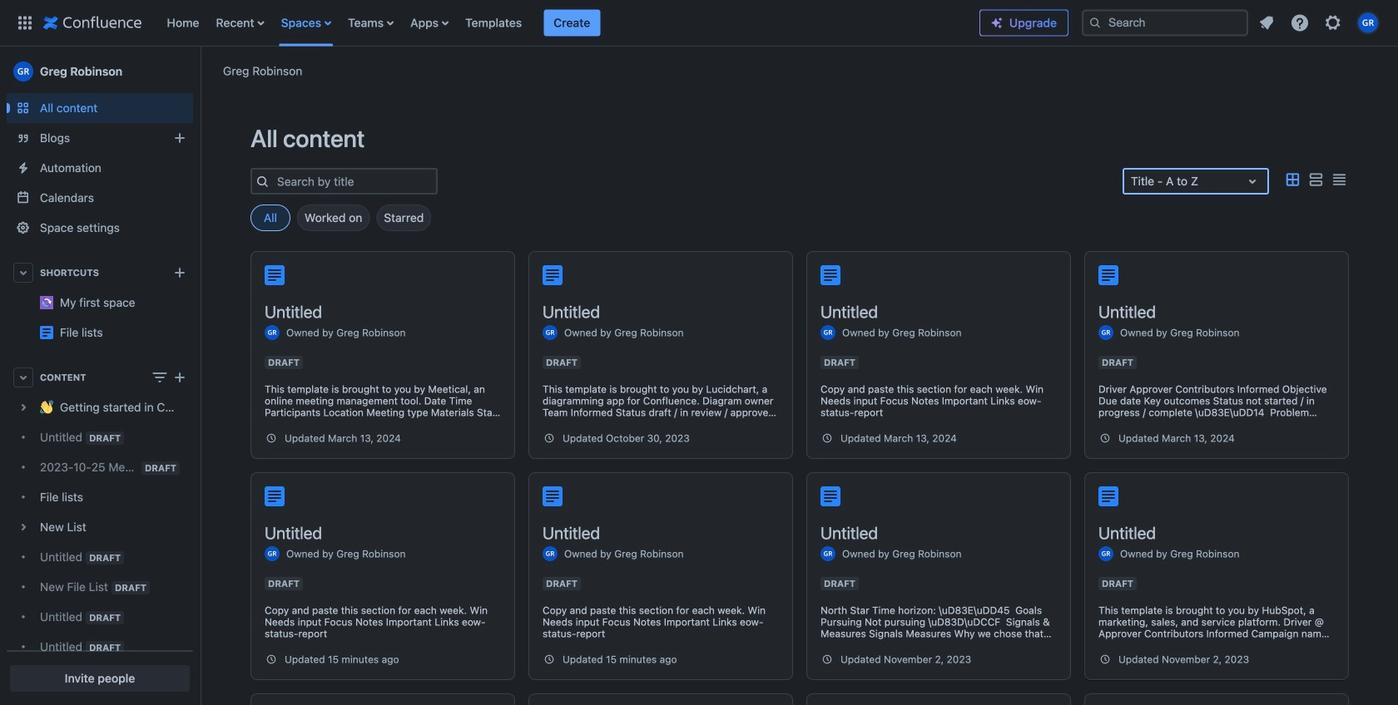 Task type: vqa. For each thing, say whether or not it's contained in the screenshot.
Page icon to the middle
yes



Task type: locate. For each thing, give the bounding box(es) containing it.
file lists image
[[40, 326, 53, 340]]

list
[[159, 0, 980, 46], [1252, 8, 1388, 38]]

None search field
[[1082, 10, 1248, 36]]

notification icon image
[[1257, 13, 1277, 33]]

premium image
[[990, 16, 1004, 30]]

Search by title field
[[272, 170, 436, 193]]

list image
[[1306, 170, 1326, 190]]

global element
[[10, 0, 980, 46]]

banner
[[0, 0, 1398, 47]]

profile picture image
[[265, 325, 280, 340], [543, 325, 558, 340], [821, 325, 836, 340], [1099, 325, 1114, 340], [265, 547, 280, 562], [543, 547, 558, 562], [821, 547, 836, 562], [1099, 547, 1114, 562]]

help icon image
[[1290, 13, 1310, 33]]

add shortcut image
[[170, 263, 190, 283]]

list item
[[544, 10, 600, 36]]

tree
[[7, 393, 193, 706]]

open image
[[1243, 171, 1263, 191]]

0 horizontal spatial list
[[159, 0, 980, 46]]

search image
[[1089, 16, 1102, 30]]

1 horizontal spatial list
[[1252, 8, 1388, 38]]

page image
[[265, 266, 285, 285], [543, 266, 563, 285], [821, 266, 841, 285], [265, 487, 285, 507]]

Search field
[[1082, 10, 1248, 36]]

confluence image
[[43, 13, 142, 33], [43, 13, 142, 33]]

page image
[[1099, 266, 1119, 285], [543, 487, 563, 507], [821, 487, 841, 507], [1099, 487, 1119, 507]]



Task type: describe. For each thing, give the bounding box(es) containing it.
appswitcher icon image
[[15, 13, 35, 33]]

create a page image
[[170, 368, 190, 388]]

cards image
[[1283, 170, 1303, 190]]

compact list image
[[1329, 170, 1349, 190]]

list item inside list
[[544, 10, 600, 36]]

collapse sidebar image
[[181, 55, 218, 88]]

tree inside space element
[[7, 393, 193, 706]]

settings icon image
[[1323, 13, 1343, 33]]

list for premium image
[[1252, 8, 1388, 38]]

create a blog image
[[170, 128, 190, 148]]

list for appswitcher icon
[[159, 0, 980, 46]]

change view image
[[150, 368, 170, 388]]

space element
[[0, 47, 200, 706]]



